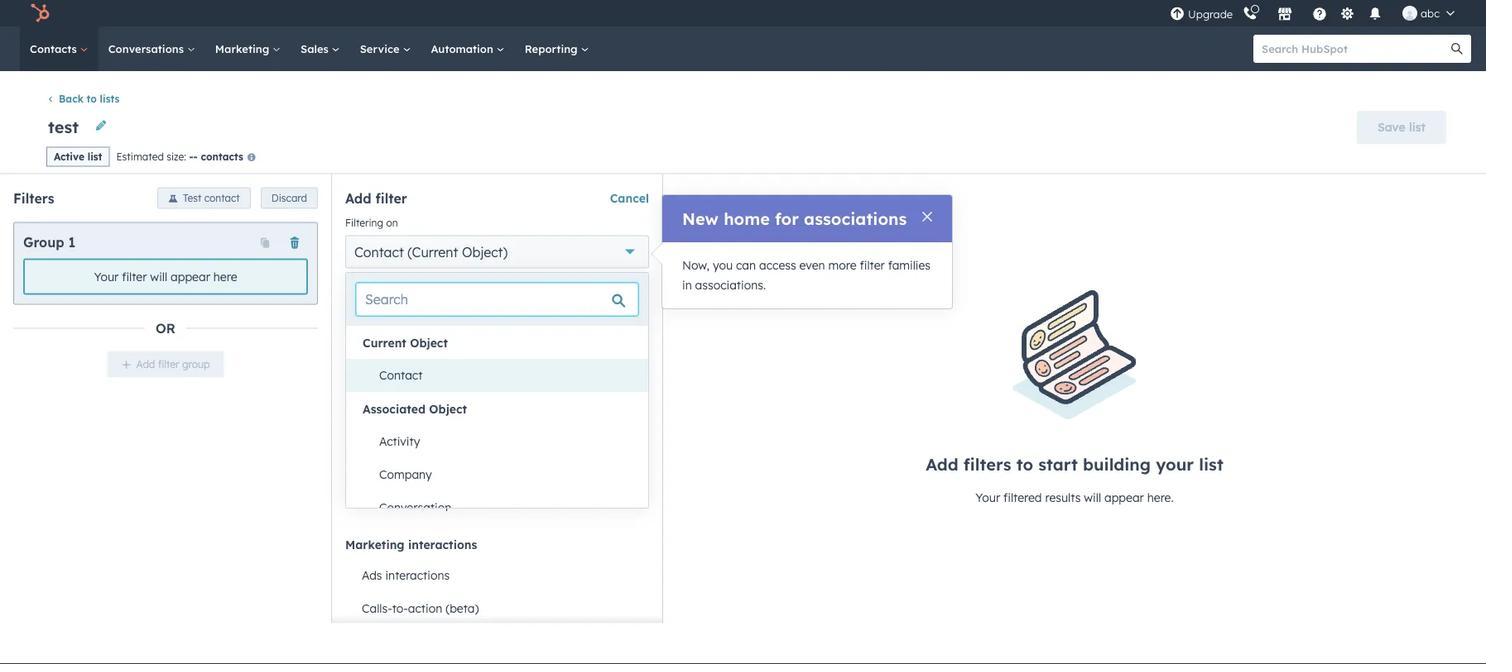 Task type: locate. For each thing, give the bounding box(es) containing it.
object up information
[[410, 336, 448, 351]]

notifications image
[[1368, 7, 1383, 22]]

membership down associated object button
[[433, 433, 505, 447]]

estimated
[[116, 150, 164, 163]]

0 vertical spatial will
[[150, 270, 167, 284]]

filter inside now, you can access even more filter families in associations.
[[860, 258, 885, 273]]

2 vertical spatial membership
[[384, 497, 453, 511]]

or
[[156, 320, 175, 337]]

contact
[[354, 244, 404, 261], [379, 368, 423, 383], [362, 392, 405, 406]]

can
[[736, 258, 756, 273]]

will up the or
[[150, 270, 167, 284]]

1 vertical spatial will
[[1084, 491, 1101, 505]]

filtering on
[[345, 217, 398, 229]]

1 vertical spatial add
[[136, 359, 155, 371]]

0 horizontal spatial marketing
[[215, 42, 272, 55]]

marketing for marketing
[[215, 42, 272, 55]]

object
[[410, 336, 448, 351], [345, 362, 383, 376], [429, 402, 467, 417]]

list right active at the top left
[[88, 151, 102, 163]]

list box
[[346, 326, 648, 665]]

contact for (current
[[354, 244, 404, 261]]

contact (current object) button
[[345, 236, 649, 269]]

marketing for marketing interactions
[[345, 537, 405, 552]]

contact button
[[363, 359, 648, 392]]

menu
[[1168, 0, 1466, 26]]

membership down asset at left bottom
[[404, 463, 472, 478]]

0 horizontal spatial your
[[94, 270, 119, 284]]

associated
[[363, 402, 426, 417]]

interactions inside button
[[385, 568, 450, 582]]

calls-
[[362, 601, 392, 616]]

will right results
[[1084, 491, 1101, 505]]

information
[[387, 362, 455, 376]]

1 vertical spatial membership
[[404, 463, 472, 478]]

to left start
[[1016, 454, 1033, 475]]

filters
[[964, 454, 1011, 475]]

back to lists link
[[46, 93, 120, 105]]

filter for add filter
[[375, 190, 407, 207]]

ads interactions button
[[345, 559, 649, 592]]

to-
[[392, 601, 408, 616]]

list right save
[[1409, 120, 1426, 134]]

(beta)
[[446, 601, 479, 616]]

add filter group
[[136, 359, 210, 371]]

0 vertical spatial membership
[[433, 433, 505, 447]]

sales link
[[291, 26, 350, 71]]

in
[[682, 278, 692, 293]]

0 vertical spatial contact
[[354, 244, 404, 261]]

group
[[182, 359, 210, 371]]

import membership
[[362, 463, 472, 478]]

marketing
[[215, 42, 272, 55], [345, 537, 405, 552]]

list box containing current object
[[346, 326, 648, 665]]

1 horizontal spatial your
[[976, 491, 1000, 505]]

your filtered results will appear here.
[[976, 491, 1174, 505]]

lists
[[100, 93, 120, 105]]

hubspot
[[345, 433, 396, 447]]

0 vertical spatial list
[[1409, 120, 1426, 134]]

will
[[150, 270, 167, 284], [1084, 491, 1101, 505]]

marketing left sales
[[215, 42, 272, 55]]

2 vertical spatial object
[[429, 402, 467, 417]]

1 horizontal spatial add
[[345, 190, 371, 207]]

menu containing abc
[[1168, 0, 1466, 26]]

new
[[682, 209, 719, 229]]

your for your filtered results will appear here.
[[976, 491, 1000, 505]]

to inside page section element
[[87, 93, 97, 105]]

automation link
[[421, 26, 515, 71]]

associated object button
[[346, 396, 648, 423]]

membership for list membership
[[384, 497, 453, 511]]

1 vertical spatial list
[[88, 151, 102, 163]]

interactions
[[408, 537, 477, 552], [385, 568, 450, 582]]

to left lists
[[87, 93, 97, 105]]

contact down the object information
[[362, 392, 405, 406]]

marketing up ads
[[345, 537, 405, 552]]

2 horizontal spatial add
[[926, 454, 958, 475]]

Select a filter category search field
[[345, 302, 649, 335]]

step 1: select a filter category
[[345, 283, 485, 295]]

1 vertical spatial interactions
[[385, 568, 450, 582]]

test contact
[[183, 192, 240, 205]]

1 vertical spatial to
[[1016, 454, 1033, 475]]

0 vertical spatial add
[[345, 190, 371, 207]]

0 vertical spatial marketing
[[215, 42, 272, 55]]

access
[[759, 258, 796, 273]]

0 horizontal spatial add
[[136, 359, 155, 371]]

membership
[[433, 433, 505, 447], [404, 463, 472, 478], [384, 497, 453, 511]]

0 vertical spatial your
[[94, 270, 119, 284]]

your
[[94, 270, 119, 284], [976, 491, 1000, 505]]

contact down the filtering on
[[354, 244, 404, 261]]

close image
[[922, 212, 932, 222]]

membership down company
[[384, 497, 453, 511]]

appear left here
[[171, 270, 210, 284]]

1 vertical spatial marketing
[[345, 537, 405, 552]]

here.
[[1147, 491, 1174, 505]]

Search HubSpot search field
[[1254, 35, 1456, 63]]

add left filters
[[926, 454, 958, 475]]

0 horizontal spatial list
[[88, 151, 102, 163]]

notifications button
[[1361, 0, 1389, 26]]

contact up contact properties
[[379, 368, 423, 383]]

list inside button
[[1409, 120, 1426, 134]]

object inside button
[[410, 336, 448, 351]]

filter inside button
[[158, 359, 179, 371]]

step
[[345, 283, 367, 295]]

abc button
[[1393, 0, 1465, 26]]

2 vertical spatial add
[[926, 454, 958, 475]]

estimated size: -- contacts
[[116, 150, 243, 163]]

back
[[59, 93, 84, 105]]

object inside button
[[429, 402, 467, 417]]

interactions for marketing interactions
[[408, 537, 477, 552]]

add
[[345, 190, 371, 207], [136, 359, 155, 371], [926, 454, 958, 475]]

your for your filter will appear here
[[94, 270, 119, 284]]

calling icon image
[[1243, 6, 1258, 21]]

contact for properties
[[362, 392, 405, 406]]

your filter will appear here
[[94, 270, 237, 284]]

object down current
[[345, 362, 383, 376]]

interactions down conversation
[[408, 537, 477, 552]]

contact inside dropdown button
[[354, 244, 404, 261]]

settings link
[[1337, 5, 1358, 22]]

cancel button
[[610, 189, 649, 208]]

add left group
[[136, 359, 155, 371]]

0 vertical spatial to
[[87, 93, 97, 105]]

save
[[1378, 120, 1406, 134]]

0 horizontal spatial will
[[150, 270, 167, 284]]

2 vertical spatial list
[[1199, 454, 1224, 475]]

a
[[410, 283, 416, 295]]

help image
[[1312, 7, 1327, 22]]

0 vertical spatial object
[[410, 336, 448, 351]]

group 1
[[23, 234, 76, 251]]

even
[[799, 258, 825, 273]]

2 horizontal spatial list
[[1409, 120, 1426, 134]]

add for add filter
[[345, 190, 371, 207]]

contact (current object)
[[354, 244, 508, 261]]

search image
[[1451, 43, 1463, 55]]

add for add filter group
[[136, 359, 155, 371]]

0 horizontal spatial to
[[87, 93, 97, 105]]

2 vertical spatial contact
[[362, 392, 405, 406]]

Search search field
[[356, 283, 638, 316]]

contact properties
[[362, 392, 464, 406]]

1 vertical spatial contact
[[379, 368, 423, 383]]

add filter group button
[[107, 352, 224, 378]]

0 vertical spatial appear
[[171, 270, 210, 284]]

company button
[[363, 459, 648, 492]]

object up hubspot asset membership and enrollment
[[429, 402, 467, 417]]

add filters to start building your list
[[926, 454, 1224, 475]]

list
[[1409, 120, 1426, 134], [88, 151, 102, 163], [1199, 454, 1224, 475]]

here
[[213, 270, 237, 284]]

contact
[[204, 192, 240, 205]]

select
[[379, 283, 407, 295]]

contacts
[[30, 42, 80, 55]]

add up filtering
[[345, 190, 371, 207]]

object)
[[462, 244, 508, 261]]

upgrade
[[1188, 7, 1233, 21]]

appear down building
[[1104, 491, 1144, 505]]

object for associated object
[[429, 402, 467, 417]]

list right your
[[1199, 454, 1224, 475]]

0 vertical spatial interactions
[[408, 537, 477, 552]]

for
[[775, 209, 799, 229]]

1 horizontal spatial marketing
[[345, 537, 405, 552]]

1 horizontal spatial appear
[[1104, 491, 1144, 505]]

service
[[360, 42, 403, 55]]

reporting
[[525, 42, 581, 55]]

company
[[379, 468, 432, 482]]

service link
[[350, 26, 421, 71]]

help button
[[1306, 0, 1334, 26]]

add inside button
[[136, 359, 155, 371]]

1 horizontal spatial will
[[1084, 491, 1101, 505]]

interactions down marketing interactions
[[385, 568, 450, 582]]

1 vertical spatial your
[[976, 491, 1000, 505]]



Task type: describe. For each thing, give the bounding box(es) containing it.
ads interactions
[[362, 568, 450, 582]]

activity button
[[363, 426, 648, 459]]

now, you can access even more filter families in associations.
[[682, 258, 931, 293]]

active list
[[54, 151, 102, 163]]

marketplaces image
[[1278, 7, 1292, 22]]

associations
[[804, 209, 907, 229]]

filtered
[[1004, 491, 1042, 505]]

current
[[363, 336, 406, 351]]

associated object
[[363, 402, 467, 417]]

object information
[[345, 362, 455, 376]]

list membership button
[[345, 487, 649, 521]]

add for add filters to start building your list
[[926, 454, 958, 475]]

building
[[1083, 454, 1151, 475]]

calls-to-action (beta) button
[[345, 592, 649, 626]]

marketing interactions
[[345, 537, 477, 552]]

import membership button
[[345, 454, 649, 487]]

asset
[[399, 433, 430, 447]]

conversations
[[108, 42, 187, 55]]

1 - from the left
[[189, 150, 193, 163]]

cancel
[[610, 191, 649, 205]]

test
[[183, 192, 201, 205]]

category
[[443, 283, 485, 295]]

filter for your filter will appear here
[[122, 270, 147, 284]]

1 vertical spatial appear
[[1104, 491, 1144, 505]]

add filter
[[345, 190, 407, 207]]

page section element
[[0, 71, 1486, 174]]

properties
[[408, 392, 464, 406]]

2 - from the left
[[193, 150, 198, 163]]

reporting link
[[515, 26, 599, 71]]

ads
[[362, 568, 382, 582]]

import
[[362, 463, 401, 478]]

hubspot link
[[20, 3, 62, 23]]

you
[[713, 258, 733, 273]]

list for save list
[[1409, 120, 1426, 134]]

action
[[408, 601, 442, 616]]

associations.
[[695, 278, 766, 293]]

List name field
[[46, 115, 84, 138]]

results
[[1045, 491, 1081, 505]]

enrollment
[[535, 433, 597, 447]]

new home for associations
[[682, 209, 907, 229]]

discard
[[271, 192, 307, 205]]

0 horizontal spatial appear
[[171, 270, 210, 284]]

calling icon button
[[1236, 2, 1264, 24]]

sales
[[301, 42, 332, 55]]

hubspot image
[[30, 3, 50, 23]]

conversations link
[[98, 26, 205, 71]]

1 horizontal spatial to
[[1016, 454, 1033, 475]]

save list
[[1378, 120, 1426, 134]]

save list button
[[1357, 111, 1446, 144]]

abc
[[1421, 6, 1440, 20]]

filtering
[[345, 217, 383, 229]]

upgrade image
[[1170, 7, 1185, 22]]

save list banner
[[40, 106, 1446, 146]]

object for current object
[[410, 336, 448, 351]]

test contact button
[[157, 188, 251, 209]]

contact properties button
[[345, 383, 649, 416]]

current object button
[[346, 330, 648, 357]]

activity
[[379, 435, 420, 449]]

1:
[[369, 283, 376, 295]]

more
[[828, 258, 857, 273]]

calls-to-action (beta)
[[362, 601, 479, 616]]

discard button
[[261, 188, 318, 209]]

(current
[[408, 244, 458, 261]]

contacts link
[[20, 26, 98, 71]]

filters
[[13, 190, 54, 207]]

1 horizontal spatial list
[[1199, 454, 1224, 475]]

marketing link
[[205, 26, 291, 71]]

interactions for ads interactions
[[385, 568, 450, 582]]

families
[[888, 258, 931, 273]]

list for active list
[[88, 151, 102, 163]]

search button
[[1443, 35, 1471, 63]]

your
[[1156, 454, 1194, 475]]

now,
[[682, 258, 710, 273]]

settings image
[[1340, 7, 1355, 22]]

list membership
[[362, 497, 453, 511]]

membership for import membership
[[404, 463, 472, 478]]

1 vertical spatial object
[[345, 362, 383, 376]]

back to lists
[[59, 93, 120, 105]]

current object
[[363, 336, 448, 351]]

gary orlando image
[[1403, 6, 1418, 21]]

start
[[1038, 454, 1078, 475]]

filter for add filter group
[[158, 359, 179, 371]]

on
[[386, 217, 398, 229]]

hubspot asset membership and enrollment
[[345, 433, 597, 447]]

marketplaces button
[[1268, 0, 1302, 26]]

and
[[509, 433, 531, 447]]



Task type: vqa. For each thing, say whether or not it's contained in the screenshot.
the right menu item
no



